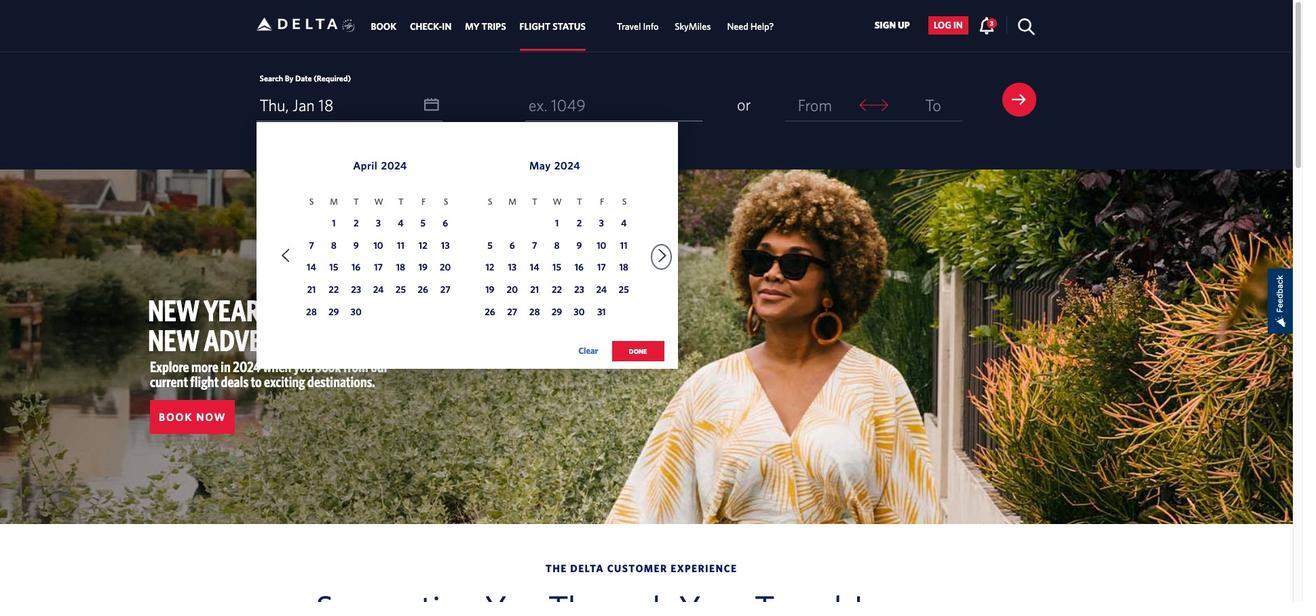 Task type: locate. For each thing, give the bounding box(es) containing it.
29 up book
[[329, 307, 339, 318]]

flight
[[520, 21, 551, 32]]

2 f from the left
[[600, 197, 604, 207]]

2 22 link from the left
[[548, 283, 566, 300]]

Search By Date (Required) text field
[[256, 89, 443, 121]]

2024 for may 2024
[[554, 160, 580, 172]]

19
[[419, 262, 428, 273], [485, 285, 495, 295]]

2 30 from the left
[[574, 307, 585, 318]]

2 4 from the left
[[621, 218, 627, 228]]

18 inside dropdown button
[[319, 96, 334, 115]]

2 7 from the left
[[532, 240, 537, 251]]

5 link
[[414, 216, 432, 233], [481, 238, 499, 256]]

29 link up book
[[325, 305, 343, 322]]

1 18 link from the left
[[392, 260, 410, 278]]

t down april on the left top of the page
[[354, 197, 359, 207]]

1 horizontal spatial 17 link
[[593, 260, 610, 278]]

2 28 link from the left
[[526, 305, 543, 322]]

2 16 from the left
[[575, 262, 584, 273]]

0 vertical spatial 27
[[440, 285, 450, 295]]

0 vertical spatial 19
[[419, 262, 428, 273]]

1 f from the left
[[421, 197, 426, 207]]

2 4 link from the left
[[615, 216, 633, 233]]

20 link
[[437, 260, 454, 278], [504, 283, 521, 300]]

0 horizontal spatial 19 link
[[414, 260, 432, 278]]

book for book
[[371, 21, 396, 32]]

0 vertical spatial in
[[954, 20, 963, 31]]

15 for 2nd "15" link from right
[[329, 262, 338, 273]]

1 vertical spatial book
[[159, 411, 193, 424]]

1 10 from the left
[[374, 240, 383, 251]]

1 horizontal spatial 4
[[621, 218, 627, 228]]

0 horizontal spatial 28 link
[[303, 305, 320, 322]]

check-in link
[[410, 14, 452, 39]]

0 vertical spatial 12 link
[[414, 238, 432, 256]]

1 14 link from the left
[[303, 260, 320, 278]]

1 horizontal spatial 26 link
[[481, 305, 499, 322]]

s
[[309, 197, 314, 207], [444, 197, 448, 207], [488, 197, 492, 207], [622, 197, 627, 207]]

1 9 from the left
[[353, 240, 359, 251]]

explore more in 2024 when you book from our current flight deals to exciting destinations.
[[150, 358, 388, 390]]

2 link for april 2024
[[347, 216, 365, 233]]

27 link
[[437, 283, 454, 300], [504, 305, 521, 322]]

sign
[[875, 20, 896, 31]]

0 vertical spatial 5 link
[[414, 216, 432, 233]]

0 horizontal spatial 6 link
[[437, 216, 454, 233]]

1 horizontal spatial 13
[[508, 262, 517, 273]]

0 horizontal spatial 2024
[[233, 358, 261, 375]]

1 horizontal spatial 23
[[574, 285, 584, 295]]

2024 inside explore more in 2024 when you book from our current flight deals to exciting destinations.
[[233, 358, 261, 375]]

1 28 link from the left
[[303, 305, 320, 322]]

w down april 2024 on the left
[[374, 197, 383, 207]]

0 horizontal spatial 6
[[443, 218, 448, 228]]

0 horizontal spatial 2
[[354, 218, 359, 228]]

1 horizontal spatial 11 link
[[615, 238, 633, 256]]

0 horizontal spatial 12
[[419, 240, 427, 251]]

28 left 31
[[529, 307, 540, 318]]

6 link
[[437, 216, 454, 233], [504, 238, 521, 256]]

23 link
[[347, 283, 365, 300], [570, 283, 588, 300]]

to
[[925, 96, 941, 115]]

25 link
[[392, 283, 410, 300], [615, 283, 633, 300]]

0 horizontal spatial 22
[[329, 285, 339, 295]]

3 link for april 2024
[[370, 216, 387, 233]]

30 left 31
[[574, 307, 585, 318]]

1 horizontal spatial 10
[[597, 240, 606, 251]]

1 15 from the left
[[329, 262, 338, 273]]

0 horizontal spatial 18
[[319, 96, 334, 115]]

29 link left 31 link
[[548, 305, 566, 322]]

10 for first 10 link
[[374, 240, 383, 251]]

12
[[419, 240, 427, 251], [486, 262, 494, 273]]

0 horizontal spatial 13 link
[[437, 238, 454, 256]]

2 22 from the left
[[552, 285, 562, 295]]

2 28 from the left
[[529, 307, 540, 318]]

0 horizontal spatial 4
[[398, 218, 404, 228]]

0 horizontal spatial 28
[[306, 307, 317, 318]]

1 horizontal spatial book
[[371, 21, 396, 32]]

16 link
[[347, 260, 365, 278], [570, 260, 588, 278]]

2 link for may 2024
[[570, 216, 588, 233]]

1 23 link from the left
[[347, 283, 365, 300]]

1 29 from the left
[[329, 307, 339, 318]]

1 horizontal spatial 1
[[555, 218, 559, 228]]

0 horizontal spatial 16
[[352, 262, 361, 273]]

info
[[643, 21, 659, 32]]

1 horizontal spatial 19
[[485, 285, 495, 295]]

1 2 link from the left
[[347, 216, 365, 233]]

1 vertical spatial 26
[[485, 307, 495, 318]]

1 horizontal spatial 30
[[574, 307, 585, 318]]

1 horizontal spatial 14
[[530, 262, 539, 273]]

1 22 link from the left
[[325, 283, 343, 300]]

1 1 link from the left
[[325, 216, 343, 233]]

29 left 31
[[552, 307, 562, 318]]

1 1 from the left
[[332, 218, 336, 228]]

8 link
[[325, 238, 343, 256], [548, 238, 566, 256]]

2024 left when
[[233, 358, 261, 375]]

20
[[440, 262, 451, 273], [507, 285, 518, 295]]

2024 right april on the left top of the page
[[381, 160, 407, 172]]

1 horizontal spatial 18 link
[[615, 260, 633, 278]]

search by date (required)
[[260, 73, 351, 83]]

0 horizontal spatial 30 link
[[347, 305, 365, 322]]

1 horizontal spatial 7
[[532, 240, 537, 251]]

1 horizontal spatial m
[[508, 197, 516, 207]]

0 horizontal spatial 26
[[418, 285, 428, 295]]

2 w from the left
[[553, 197, 562, 207]]

1 30 link from the left
[[347, 305, 365, 322]]

2 link down april on the left top of the page
[[347, 216, 365, 233]]

1 21 from the left
[[307, 285, 316, 295]]

1 horizontal spatial 3 link
[[593, 216, 610, 233]]

17 link
[[370, 260, 387, 278], [593, 260, 610, 278]]

0 horizontal spatial book
[[159, 411, 193, 424]]

28 up adventures
[[306, 307, 317, 318]]

0 horizontal spatial 27 link
[[437, 283, 454, 300]]

1 vertical spatial 13 link
[[504, 260, 521, 278]]

21
[[307, 285, 316, 295], [530, 285, 539, 295]]

1 new from the top
[[148, 293, 200, 328]]

20 for 20 link to the bottom
[[507, 285, 518, 295]]

2 10 link from the left
[[593, 238, 610, 256]]

w
[[374, 197, 383, 207], [553, 197, 562, 207]]

0 horizontal spatial 20
[[440, 262, 451, 273]]

1 horizontal spatial 3
[[599, 218, 604, 228]]

1 horizontal spatial 17
[[597, 262, 606, 273]]

1 21 link from the left
[[303, 283, 320, 300]]

0 horizontal spatial 13
[[441, 240, 450, 251]]

2 29 link from the left
[[548, 305, 566, 322]]

year,
[[204, 293, 266, 328]]

2 30 link from the left
[[570, 305, 588, 322]]

26 link
[[414, 283, 432, 300], [481, 305, 499, 322]]

f
[[421, 197, 426, 207], [600, 197, 604, 207]]

0 horizontal spatial 14 link
[[303, 260, 320, 278]]

0 horizontal spatial f
[[421, 197, 426, 207]]

up
[[898, 20, 910, 31]]

in right more
[[221, 358, 231, 375]]

1 horizontal spatial 20 link
[[504, 283, 521, 300]]

2 1 from the left
[[555, 218, 559, 228]]

0 horizontal spatial in
[[221, 358, 231, 375]]

30 for second 30 link from right
[[351, 307, 362, 318]]

3 t from the left
[[532, 197, 538, 207]]

1 2 from the left
[[354, 218, 359, 228]]

2 m from the left
[[508, 197, 516, 207]]

2 23 from the left
[[574, 285, 584, 295]]

1 horizontal spatial 14 link
[[526, 260, 543, 278]]

0 horizontal spatial 14
[[307, 262, 316, 273]]

book now
[[159, 411, 226, 424]]

book left now
[[159, 411, 193, 424]]

2 24 from the left
[[596, 285, 607, 295]]

t down april 2024 on the left
[[398, 197, 404, 207]]

2 10 from the left
[[597, 240, 606, 251]]

0 horizontal spatial 10
[[374, 240, 383, 251]]

1 24 from the left
[[373, 285, 384, 295]]

0 horizontal spatial w
[[374, 197, 383, 207]]

ex. 1049 number field
[[525, 89, 703, 121]]

book link
[[371, 14, 396, 39]]

2 24 link from the left
[[593, 283, 610, 300]]

0 horizontal spatial 24
[[373, 285, 384, 295]]

18
[[319, 96, 334, 115], [396, 262, 405, 273], [619, 262, 628, 273]]

1 w from the left
[[374, 197, 383, 207]]

10
[[374, 240, 383, 251], [597, 240, 606, 251]]

travel
[[617, 21, 641, 32]]

10 link
[[370, 238, 387, 256], [593, 238, 610, 256]]

14
[[307, 262, 316, 273], [530, 262, 539, 273]]

1 vertical spatial 27
[[507, 307, 517, 318]]

need help? link
[[727, 14, 774, 39]]

2 11 from the left
[[620, 240, 628, 251]]

14 for first 14 link
[[307, 262, 316, 273]]

1 vertical spatial 26 link
[[481, 305, 499, 322]]

9 for second the 9 link from left
[[577, 240, 582, 251]]

0 horizontal spatial 25 link
[[392, 283, 410, 300]]

29
[[329, 307, 339, 318], [552, 307, 562, 318]]

1 horizontal spatial 20
[[507, 285, 518, 295]]

experience
[[671, 563, 737, 575]]

tab list containing book
[[364, 0, 782, 51]]

2024 right may
[[554, 160, 580, 172]]

from link
[[785, 89, 845, 121]]

11
[[397, 240, 404, 251], [620, 240, 628, 251]]

3
[[990, 19, 994, 27], [376, 218, 381, 228], [599, 218, 604, 228]]

0 horizontal spatial 21 link
[[303, 283, 320, 300]]

w down may 2024
[[553, 197, 562, 207]]

2 2 link from the left
[[570, 216, 588, 233]]

1 8 link from the left
[[325, 238, 343, 256]]

2 9 from the left
[[577, 240, 582, 251]]

1 vertical spatial 5 link
[[481, 238, 499, 256]]

1 horizontal spatial 18
[[396, 262, 405, 273]]

1 horizontal spatial 25
[[619, 285, 629, 295]]

in right the log
[[954, 20, 963, 31]]

30 link left 31 link
[[570, 305, 588, 322]]

2 14 from the left
[[530, 262, 539, 273]]

0 horizontal spatial 30
[[351, 307, 362, 318]]

skymiles
[[675, 21, 711, 32]]

13 for topmost "13" link
[[441, 240, 450, 251]]

0 horizontal spatial 3
[[376, 218, 381, 228]]

28 for first 28 link from the left
[[306, 307, 317, 318]]

0 horizontal spatial m
[[330, 197, 338, 207]]

1 25 from the left
[[396, 285, 406, 295]]

21 link
[[303, 283, 320, 300], [526, 283, 543, 300]]

0 vertical spatial 26
[[418, 285, 428, 295]]

0 horizontal spatial 23
[[351, 285, 361, 295]]

2 link down may 2024
[[570, 216, 588, 233]]

1 horizontal spatial 2
[[577, 218, 582, 228]]

30 up "from" on the left bottom of page
[[351, 307, 362, 318]]

0 vertical spatial 26 link
[[414, 283, 432, 300]]

2 25 link from the left
[[615, 283, 633, 300]]

4 link for may 2024
[[615, 216, 633, 233]]

0 horizontal spatial 18 link
[[392, 260, 410, 278]]

f for april 2024
[[421, 197, 426, 207]]

2 15 from the left
[[553, 262, 561, 273]]

1 4 from the left
[[398, 218, 404, 228]]

22
[[329, 285, 339, 295], [552, 285, 562, 295]]

1 horizontal spatial 9 link
[[570, 238, 588, 256]]

1 16 link from the left
[[347, 260, 365, 278]]

m for may
[[508, 197, 516, 207]]

1 7 link from the left
[[303, 238, 320, 256]]

1 horizontal spatial w
[[553, 197, 562, 207]]

25
[[396, 285, 406, 295], [619, 285, 629, 295]]

13 link
[[437, 238, 454, 256], [504, 260, 521, 278]]

in inside explore more in 2024 when you book from our current flight deals to exciting destinations.
[[221, 358, 231, 375]]

3 for may 2024
[[599, 218, 604, 228]]

2 down april on the left top of the page
[[354, 218, 359, 228]]

sign up
[[875, 20, 910, 31]]

1 11 from the left
[[397, 240, 404, 251]]

0 horizontal spatial 17
[[374, 262, 383, 273]]

14 link
[[303, 260, 320, 278], [526, 260, 543, 278]]

1 14 from the left
[[307, 262, 316, 273]]

1 horizontal spatial 1 link
[[548, 216, 566, 233]]

1 horizontal spatial 19 link
[[481, 283, 499, 300]]

2 horizontal spatial 18
[[619, 262, 628, 273]]

check-in
[[410, 21, 452, 32]]

2 s from the left
[[444, 197, 448, 207]]

4
[[398, 218, 404, 228], [621, 218, 627, 228]]

2 29 from the left
[[552, 307, 562, 318]]

30 link up "from" on the left bottom of page
[[347, 305, 365, 322]]

current
[[150, 373, 188, 390]]

2 15 link from the left
[[548, 260, 566, 278]]

30 link
[[347, 305, 365, 322], [570, 305, 588, 322]]

customer
[[607, 563, 668, 575]]

1 horizontal spatial 22 link
[[548, 283, 566, 300]]

3 link for may 2024
[[593, 216, 610, 233]]

26
[[418, 285, 428, 295], [485, 307, 495, 318]]

28 link up adventures
[[303, 305, 320, 322]]

2 1 link from the left
[[548, 216, 566, 233]]

2 t from the left
[[398, 197, 404, 207]]

1 horizontal spatial 9
[[577, 240, 582, 251]]

w for may
[[553, 197, 562, 207]]

1 8 from the left
[[331, 240, 337, 251]]

t down may 2024
[[577, 197, 582, 207]]

1 horizontal spatial 27
[[507, 307, 517, 318]]

1 4 link from the left
[[392, 216, 410, 233]]

1 m from the left
[[330, 197, 338, 207]]

7 for 1st the 7 link from right
[[532, 240, 537, 251]]

2 for may 2024
[[577, 218, 582, 228]]

5
[[421, 218, 426, 228], [487, 240, 493, 251]]

1 horizontal spatial 8 link
[[548, 238, 566, 256]]

skymiles link
[[675, 14, 711, 39]]

29 for first 29 link from right
[[552, 307, 562, 318]]

book for book now
[[159, 411, 193, 424]]

2024
[[381, 160, 407, 172], [554, 160, 580, 172], [233, 358, 261, 375]]

book right skyteam image
[[371, 21, 396, 32]]

28
[[306, 307, 317, 318], [529, 307, 540, 318]]

1 horizontal spatial 24 link
[[593, 283, 610, 300]]

28 link left 31 link
[[526, 305, 543, 322]]

1 horizontal spatial 29
[[552, 307, 562, 318]]

8
[[331, 240, 337, 251], [554, 240, 560, 251]]

1 23 from the left
[[351, 285, 361, 295]]

30
[[351, 307, 362, 318], [574, 307, 585, 318]]

23
[[351, 285, 361, 295], [574, 285, 584, 295]]

1 horizontal spatial 8
[[554, 240, 560, 251]]

17
[[374, 262, 383, 273], [597, 262, 606, 273]]

1 10 link from the left
[[370, 238, 387, 256]]

2 11 link from the left
[[615, 238, 633, 256]]

7 link
[[303, 238, 320, 256], [526, 238, 543, 256]]

m
[[330, 197, 338, 207], [508, 197, 516, 207]]

1 22 from the left
[[329, 285, 339, 295]]

0 horizontal spatial 22 link
[[325, 283, 343, 300]]

0 horizontal spatial 11
[[397, 240, 404, 251]]

1 30 from the left
[[351, 307, 362, 318]]

clear button
[[578, 341, 598, 362]]

tab list
[[364, 0, 782, 51]]

by
[[285, 73, 293, 83]]

2 down may 2024
[[577, 218, 582, 228]]

0 horizontal spatial 7
[[309, 240, 314, 251]]

26 for the right 26 link
[[485, 307, 495, 318]]

m for april
[[330, 197, 338, 207]]

1 for april
[[332, 218, 336, 228]]

1 28 from the left
[[306, 307, 317, 318]]

3 for april 2024
[[376, 218, 381, 228]]

7
[[309, 240, 314, 251], [532, 240, 537, 251]]

t down may
[[532, 197, 538, 207]]

0 horizontal spatial 8 link
[[325, 238, 343, 256]]

0 vertical spatial 20 link
[[437, 260, 454, 278]]

f for may 2024
[[600, 197, 604, 207]]

book
[[315, 358, 341, 375]]

3 link
[[979, 16, 997, 34], [370, 216, 387, 233], [593, 216, 610, 233]]

1 horizontal spatial 21
[[530, 285, 539, 295]]

in
[[442, 21, 452, 32]]

4 link
[[392, 216, 410, 233], [615, 216, 633, 233]]

0 horizontal spatial 27
[[440, 285, 450, 295]]

9 link
[[347, 238, 365, 256], [570, 238, 588, 256]]

(required)
[[314, 73, 351, 83]]

0 horizontal spatial 17 link
[[370, 260, 387, 278]]

2 2 from the left
[[577, 218, 582, 228]]

1 7 from the left
[[309, 240, 314, 251]]

1 11 link from the left
[[392, 238, 410, 256]]

1 vertical spatial 6
[[510, 240, 515, 251]]



Task type: describe. For each thing, give the bounding box(es) containing it.
2 7 link from the left
[[526, 238, 543, 256]]

delta air lines image
[[256, 3, 338, 45]]

may 2024
[[529, 160, 580, 172]]

2 horizontal spatial 3 link
[[979, 16, 997, 34]]

april 2024
[[353, 160, 407, 172]]

thu,
[[260, 96, 289, 115]]

11 for first 11 link from right
[[620, 240, 628, 251]]

4 link for april 2024
[[392, 216, 410, 233]]

1 vertical spatial 27 link
[[504, 305, 521, 322]]

22 for second 22 'link' from right
[[329, 285, 339, 295]]

11 for 2nd 11 link from the right
[[397, 240, 404, 251]]

my trips
[[465, 21, 506, 32]]

now
[[196, 411, 226, 424]]

1 horizontal spatial 13 link
[[504, 260, 521, 278]]

2 16 link from the left
[[570, 260, 588, 278]]

2 for april 2024
[[354, 218, 359, 228]]

1 vertical spatial 19 link
[[481, 283, 499, 300]]

1 horizontal spatial 5
[[487, 240, 493, 251]]

need help?
[[727, 21, 774, 32]]

1 15 link from the left
[[325, 260, 343, 278]]

2 25 from the left
[[619, 285, 629, 295]]

1 horizontal spatial 5 link
[[481, 238, 499, 256]]

1 link for april
[[325, 216, 343, 233]]

2 horizontal spatial 3
[[990, 19, 994, 27]]

deals
[[221, 373, 249, 390]]

1 29 link from the left
[[325, 305, 343, 322]]

2 9 link from the left
[[570, 238, 588, 256]]

flight status
[[520, 21, 586, 32]]

2 21 from the left
[[530, 285, 539, 295]]

2 23 link from the left
[[570, 283, 588, 300]]

2 21 link from the left
[[526, 283, 543, 300]]

my
[[465, 21, 480, 32]]

help?
[[751, 21, 774, 32]]

4 for may 2024
[[621, 218, 627, 228]]

4 s from the left
[[622, 197, 627, 207]]

travel info
[[617, 21, 659, 32]]

check-
[[410, 21, 442, 32]]

clear
[[578, 346, 598, 356]]

1 link for may
[[548, 216, 566, 233]]

new year, new adventures
[[148, 293, 346, 358]]

1 vertical spatial 20 link
[[504, 283, 521, 300]]

0 vertical spatial 13 link
[[437, 238, 454, 256]]

0 vertical spatial 19 link
[[414, 260, 432, 278]]

9 for 2nd the 9 link from right
[[353, 240, 359, 251]]

when
[[263, 358, 291, 375]]

2 17 from the left
[[597, 262, 606, 273]]

log in
[[934, 20, 963, 31]]

13 for right "13" link
[[508, 262, 517, 273]]

10 for first 10 link from right
[[597, 240, 606, 251]]

book now link
[[150, 401, 235, 434]]

2 18 link from the left
[[615, 260, 633, 278]]

4 t from the left
[[577, 197, 582, 207]]

need
[[727, 21, 749, 32]]

26 for 26 link to the top
[[418, 285, 428, 295]]

3 s from the left
[[488, 197, 492, 207]]

2 new from the top
[[148, 323, 200, 358]]

our
[[371, 358, 388, 375]]

1 9 link from the left
[[347, 238, 365, 256]]

1 horizontal spatial 6 link
[[504, 238, 521, 256]]

18 for first 18 link from the right
[[619, 262, 628, 273]]

thu, jan 18
[[260, 96, 334, 115]]

destinations.
[[308, 373, 375, 390]]

1 25 link from the left
[[392, 283, 410, 300]]

14 for second 14 link from left
[[530, 262, 539, 273]]

the
[[545, 563, 567, 575]]

w for april
[[374, 197, 383, 207]]

from
[[343, 358, 368, 375]]

thu, jan 18 button
[[256, 89, 443, 121]]

exciting
[[264, 373, 305, 390]]

status
[[553, 21, 586, 32]]

0 horizontal spatial 5 link
[[414, 216, 432, 233]]

in inside log in button
[[954, 20, 963, 31]]

explore
[[150, 358, 189, 375]]

0 horizontal spatial 12 link
[[414, 238, 432, 256]]

date
[[295, 73, 312, 83]]

18 for first 18 link
[[396, 262, 405, 273]]

1 17 link from the left
[[370, 260, 387, 278]]

search
[[260, 73, 283, 83]]

to link
[[904, 89, 963, 121]]

29 for 1st 29 link from left
[[329, 307, 339, 318]]

done
[[629, 348, 647, 356]]

7 for second the 7 link from the right
[[309, 240, 314, 251]]

2 8 from the left
[[554, 240, 560, 251]]

0 vertical spatial 12
[[419, 240, 427, 251]]

log
[[934, 20, 952, 31]]

0 vertical spatial 6 link
[[437, 216, 454, 233]]

more
[[191, 358, 218, 375]]

1 16 from the left
[[352, 262, 361, 273]]

or
[[737, 95, 751, 114]]

31 link
[[593, 305, 610, 322]]

2 17 link from the left
[[593, 260, 610, 278]]

april
[[353, 160, 378, 172]]

4 for april 2024
[[398, 218, 404, 228]]

from
[[798, 96, 832, 115]]

2024 for april 2024
[[381, 160, 407, 172]]

1 17 from the left
[[374, 262, 383, 273]]

travel info link
[[617, 14, 659, 39]]

1 horizontal spatial 6
[[510, 240, 515, 251]]

15 for second "15" link
[[553, 262, 561, 273]]

done button
[[612, 341, 664, 362]]

trips
[[482, 21, 506, 32]]

2 14 link from the left
[[526, 260, 543, 278]]

to
[[251, 373, 262, 390]]

adventures
[[204, 323, 346, 358]]

1 s from the left
[[309, 197, 314, 207]]

skyteam image
[[342, 5, 355, 47]]

you
[[294, 358, 313, 375]]

1 vertical spatial 12
[[486, 262, 494, 273]]

the delta customer experience
[[545, 563, 737, 575]]

explore more in 2024 when you book from our current flight deals to exciting destinations. link
[[150, 358, 388, 390]]

1 horizontal spatial 12 link
[[481, 260, 499, 278]]

1 for may
[[555, 218, 559, 228]]

2 8 link from the left
[[548, 238, 566, 256]]

20 for the top 20 link
[[440, 262, 451, 273]]

1 24 link from the left
[[370, 283, 387, 300]]

may
[[529, 160, 551, 172]]

my trips link
[[465, 14, 506, 39]]

22 for second 22 'link' from the left
[[552, 285, 562, 295]]

log in button
[[928, 16, 968, 34]]

jan
[[293, 96, 315, 115]]

calendar expanded, use arrow keys to select date application
[[256, 122, 678, 376]]

0 horizontal spatial 19
[[419, 262, 428, 273]]

delta
[[570, 563, 604, 575]]

1 vertical spatial 19
[[485, 285, 495, 295]]

flight
[[190, 373, 219, 390]]

sign up link
[[869, 16, 915, 34]]

0 horizontal spatial 5
[[421, 218, 426, 228]]

28 for second 28 link from left
[[529, 307, 540, 318]]

30 for 1st 30 link from the right
[[574, 307, 585, 318]]

31
[[597, 307, 606, 318]]

flight status link
[[520, 14, 586, 39]]

1 t from the left
[[354, 197, 359, 207]]

0 vertical spatial 27 link
[[437, 283, 454, 300]]



Task type: vqa. For each thing, say whether or not it's contained in the screenshot.
banner image
no



